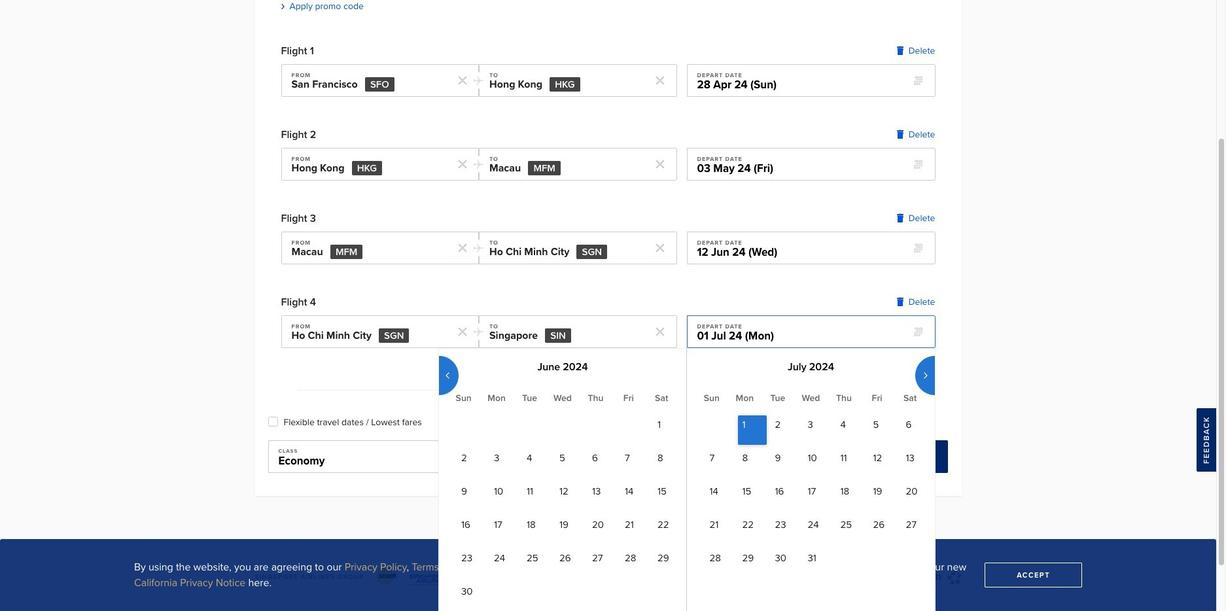 Task type: describe. For each thing, give the bounding box(es) containing it.
2 plane image from the top
[[471, 156, 487, 173]]



Task type: locate. For each thing, give the bounding box(es) containing it.
2 vertical spatial plane image
[[471, 240, 487, 256]]

0 vertical spatial plane image
[[471, 72, 487, 89]]

close circle image
[[456, 74, 469, 87], [654, 74, 667, 87], [654, 242, 667, 255], [654, 325, 667, 338]]

plane image
[[471, 324, 487, 340]]

close circle image
[[456, 158, 469, 171], [654, 158, 667, 171], [456, 242, 469, 255], [456, 325, 469, 338]]

None text field
[[480, 65, 677, 98], [688, 65, 935, 98], [282, 149, 479, 181], [480, 232, 677, 265], [688, 232, 935, 265], [562, 441, 843, 474], [480, 65, 677, 98], [688, 65, 935, 98], [282, 149, 479, 181], [480, 232, 677, 265], [688, 232, 935, 265], [562, 441, 843, 474]]

3 plane image from the top
[[471, 240, 487, 256]]

plane image
[[471, 72, 487, 89], [471, 156, 487, 173], [471, 240, 487, 256]]

None text field
[[282, 65, 479, 98], [480, 149, 677, 181], [688, 149, 935, 181], [282, 232, 479, 265], [282, 316, 479, 349], [480, 316, 677, 349], [688, 316, 935, 349], [269, 441, 550, 474], [282, 65, 479, 98], [480, 149, 677, 181], [688, 149, 935, 181], [282, 232, 479, 265], [282, 316, 479, 349], [480, 316, 677, 349], [688, 316, 935, 349], [269, 441, 550, 474]]

1 vertical spatial plane image
[[471, 156, 487, 173]]

1 plane image from the top
[[471, 72, 487, 89]]



Task type: vqa. For each thing, say whether or not it's contained in the screenshot.
3rd plane image from the bottom
yes



